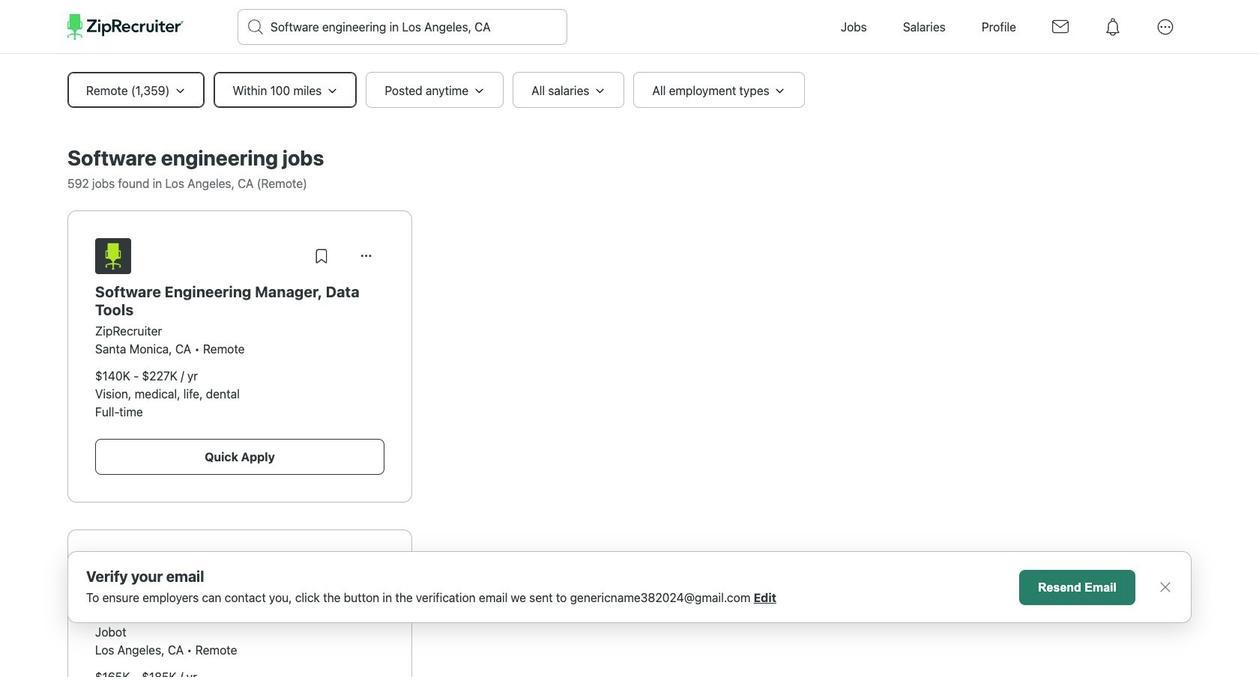 Task type: vqa. For each thing, say whether or not it's contained in the screenshot.
Software Engineering Manager, Data Tools image
yes



Task type: describe. For each thing, give the bounding box(es) containing it.
notifications image
[[1096, 10, 1131, 44]]

save job for later image
[[313, 247, 331, 265]]

software engineering manager, data tools image
[[95, 238, 131, 274]]

menu image
[[1149, 10, 1183, 44]]



Task type: locate. For each thing, give the bounding box(es) containing it.
Search job title or keyword search field
[[238, 10, 567, 44]]

ziprecruiter image
[[67, 14, 184, 40]]

lead software engineer php image
[[95, 558, 131, 594]]

None button
[[349, 238, 385, 274]]

main element
[[67, 0, 1192, 54]]

software engineering manager, data tools element
[[95, 283, 385, 319]]

lead software engineer php element
[[95, 603, 385, 621]]



